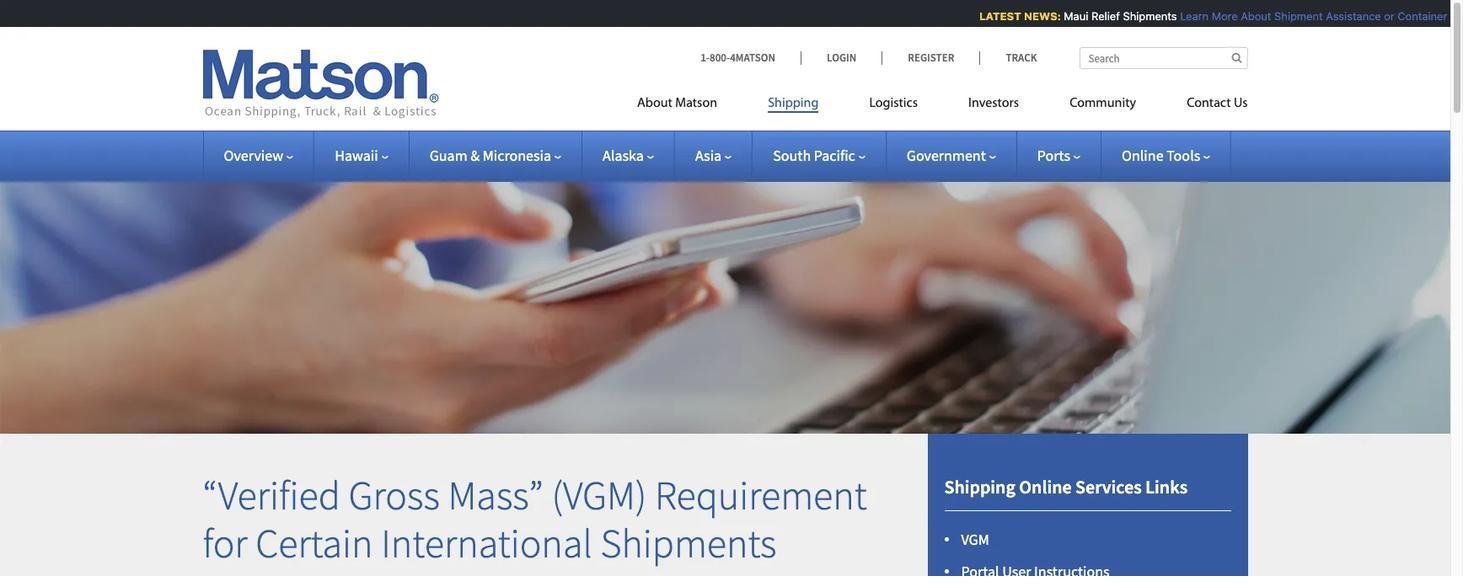 Task type: locate. For each thing, give the bounding box(es) containing it.
shipments
[[1117, 9, 1171, 23], [600, 519, 777, 569]]

shipping up south
[[768, 97, 819, 110]]

loan
[[1444, 9, 1463, 23]]

1 vertical spatial online
[[1019, 475, 1072, 499]]

online left tools
[[1122, 146, 1163, 165]]

guam & micronesia link
[[430, 146, 561, 165]]

1-800-4matson link
[[700, 51, 801, 65]]

shipping inside section
[[944, 475, 1015, 499]]

0 vertical spatial shipping
[[768, 97, 819, 110]]

assistance
[[1320, 9, 1375, 23]]

1 vertical spatial about
[[637, 97, 672, 110]]

shipping up the vgm link
[[944, 475, 1015, 499]]

0 vertical spatial shipments
[[1117, 9, 1171, 23]]

alaska
[[603, 146, 644, 165]]

government
[[907, 146, 986, 165]]

0 horizontal spatial shipments
[[600, 519, 777, 569]]

shipping online services links
[[944, 475, 1188, 499]]

online
[[1122, 146, 1163, 165], [1019, 475, 1072, 499]]

or
[[1378, 9, 1389, 23]]

vgm
[[961, 530, 989, 550]]

None search field
[[1079, 47, 1248, 69]]

tools
[[1167, 146, 1200, 165]]

hawaii link
[[335, 146, 388, 165]]

for
[[203, 519, 247, 569]]

1 horizontal spatial about
[[1235, 9, 1265, 23]]

contact
[[1187, 97, 1231, 110]]

(vgm)
[[552, 470, 647, 521]]

more
[[1206, 9, 1232, 23]]

about matson
[[637, 97, 717, 110]]

mass"
[[448, 470, 544, 521]]

hawaii
[[335, 146, 378, 165]]

about matson link
[[637, 88, 743, 123]]

container
[[1392, 9, 1441, 23]]

government link
[[907, 146, 996, 165]]

online left "services"
[[1019, 475, 1072, 499]]

1-800-4matson
[[700, 51, 775, 65]]

contact us link
[[1161, 88, 1248, 123]]

learn more about shipment assistance or container loan link
[[1174, 9, 1463, 23]]

alaska link
[[603, 146, 654, 165]]

1 vertical spatial shipping
[[944, 475, 1015, 499]]

logistics link
[[844, 88, 943, 123]]

investors link
[[943, 88, 1044, 123]]

us
[[1234, 97, 1248, 110]]

0 horizontal spatial online
[[1019, 475, 1072, 499]]

vgm link
[[961, 530, 989, 550]]

online tools link
[[1122, 146, 1210, 165]]

1 vertical spatial shipments
[[600, 519, 777, 569]]

shipping for shipping
[[768, 97, 819, 110]]

about
[[1235, 9, 1265, 23], [637, 97, 672, 110]]

0 horizontal spatial about
[[637, 97, 672, 110]]

about left matson
[[637, 97, 672, 110]]

overview link
[[224, 146, 293, 165]]

customer inputing information via laptop to matson's online tools. image
[[0, 155, 1450, 434]]

top menu navigation
[[637, 88, 1248, 123]]

Search search field
[[1079, 47, 1248, 69]]

shipping inside 'top menu' navigation
[[768, 97, 819, 110]]

shipping
[[768, 97, 819, 110], [944, 475, 1015, 499]]

online tools
[[1122, 146, 1200, 165]]

links
[[1145, 475, 1188, 499]]

overview
[[224, 146, 283, 165]]

4matson
[[730, 51, 775, 65]]

shipments inside "verified gross mass" (vgm) requirement for certain international shipments
[[600, 519, 777, 569]]

register
[[908, 51, 954, 65]]

0 vertical spatial about
[[1235, 9, 1265, 23]]

contact us
[[1187, 97, 1248, 110]]

latest news: maui relief shipments learn more about shipment assistance or container loan
[[973, 9, 1463, 23]]

micronesia
[[483, 146, 551, 165]]

track
[[1006, 51, 1037, 65]]

"verified
[[203, 470, 340, 521]]

south pacific
[[773, 146, 855, 165]]

about right 'more'
[[1235, 9, 1265, 23]]

1 horizontal spatial online
[[1122, 146, 1163, 165]]

0 horizontal spatial shipping
[[768, 97, 819, 110]]

ports
[[1037, 146, 1070, 165]]

1 horizontal spatial shipping
[[944, 475, 1015, 499]]

pacific
[[814, 146, 855, 165]]



Task type: describe. For each thing, give the bounding box(es) containing it.
south
[[773, 146, 811, 165]]

news:
[[1018, 9, 1055, 23]]

requirement
[[655, 470, 867, 521]]

matson
[[675, 97, 717, 110]]

1 horizontal spatial shipments
[[1117, 9, 1171, 23]]

shipping link
[[743, 88, 844, 123]]

investors
[[968, 97, 1019, 110]]

login
[[827, 51, 856, 65]]

blue matson logo with ocean, shipping, truck, rail and logistics written beneath it. image
[[203, 50, 439, 119]]

international
[[381, 519, 592, 569]]

community link
[[1044, 88, 1161, 123]]

asia
[[695, 146, 722, 165]]

about inside 'top menu' navigation
[[637, 97, 672, 110]]

latest
[[973, 9, 1015, 23]]

shipping for shipping online services links
[[944, 475, 1015, 499]]

community
[[1070, 97, 1136, 110]]

relief
[[1085, 9, 1114, 23]]

track link
[[980, 51, 1037, 65]]

1-
[[700, 51, 710, 65]]

learn
[[1174, 9, 1203, 23]]

&
[[470, 146, 480, 165]]

search image
[[1232, 52, 1242, 63]]

shipping online services links section
[[906, 434, 1269, 576]]

800-
[[710, 51, 730, 65]]

0 vertical spatial online
[[1122, 146, 1163, 165]]

maui
[[1058, 9, 1082, 23]]

asia link
[[695, 146, 732, 165]]

south pacific link
[[773, 146, 865, 165]]

online inside section
[[1019, 475, 1072, 499]]

services
[[1075, 475, 1142, 499]]

certain
[[255, 519, 373, 569]]

logistics
[[869, 97, 918, 110]]

guam
[[430, 146, 467, 165]]

login link
[[801, 51, 882, 65]]

shipment
[[1268, 9, 1317, 23]]

guam & micronesia
[[430, 146, 551, 165]]

register link
[[882, 51, 980, 65]]

"verified gross mass" (vgm) requirement for certain international shipments
[[203, 470, 867, 569]]

gross
[[348, 470, 440, 521]]

ports link
[[1037, 146, 1080, 165]]



Task type: vqa. For each thing, say whether or not it's contained in the screenshot.
"Approximate" at the bottom of the page
no



